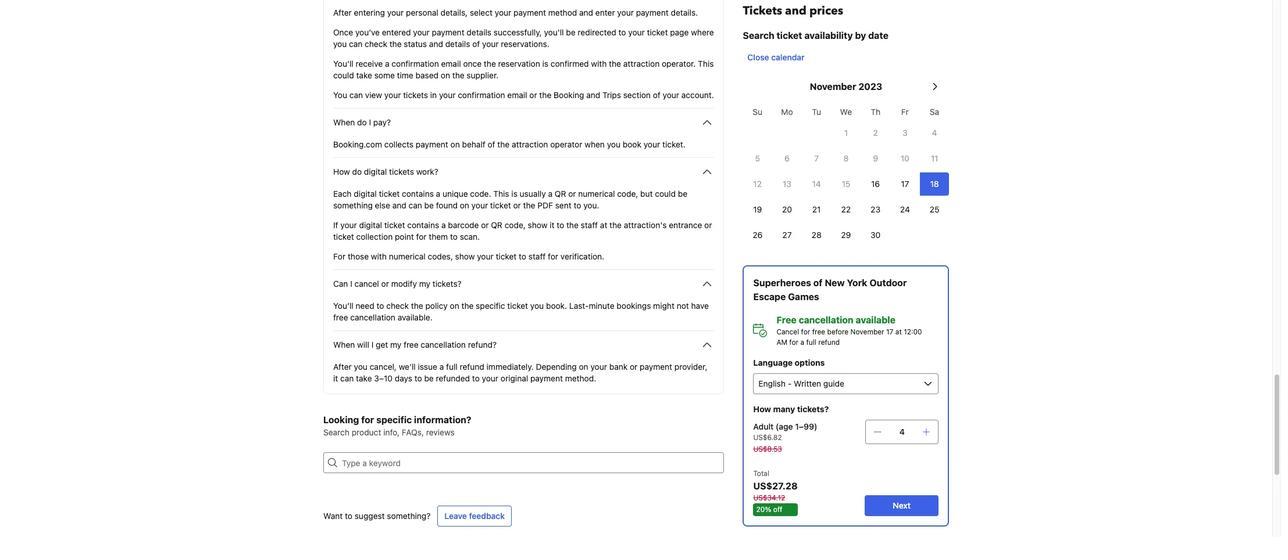 Task type: describe. For each thing, give the bounding box(es) containing it.
when do i pay?
[[333, 117, 391, 127]]

to inside you'll need to check the policy on the specific ticket you book. last-minute bookings might not have free cancellation available.
[[377, 301, 384, 311]]

or down 'usually'
[[513, 201, 521, 210]]

issue
[[418, 362, 437, 372]]

else
[[375, 201, 390, 210]]

pay?
[[373, 117, 391, 127]]

search inside looking for specific information? search product info, faqs, reviews
[[323, 428, 349, 438]]

8 November 2023 checkbox
[[831, 147, 860, 170]]

full inside free cancellation available cancel for free before november 17 at 12:00 am for a full refund
[[806, 338, 816, 347]]

once
[[463, 59, 482, 69]]

superheroes of new york outdoor escape games
[[753, 278, 907, 302]]

or down you'll receive a confirmation email once the reservation is confirmed with the attraction operator. this could take some time based on the supplier.
[[529, 90, 537, 100]]

date
[[868, 30, 888, 41]]

the inside the once you've entered your payment details successfully, you'll be redirected to your ticket page where you can check the status and details of your reservations.
[[389, 39, 402, 49]]

21 November 2023 checkbox
[[801, 198, 831, 222]]

the down once
[[452, 70, 464, 80]]

of inside the once you've entered your payment details successfully, you'll be redirected to your ticket page where you can check the status and details of your reservations.
[[472, 39, 480, 49]]

the left attraction's
[[609, 220, 622, 230]]

and left prices
[[785, 3, 806, 19]]

30 November 2023 checkbox
[[860, 224, 890, 247]]

or right barcode
[[481, 220, 489, 230]]

if
[[333, 220, 338, 230]]

0 vertical spatial details
[[467, 27, 491, 37]]

your right 'book'
[[644, 140, 660, 149]]

a up pdf
[[548, 189, 552, 199]]

10 November 2023 checkbox
[[890, 147, 919, 170]]

but
[[640, 189, 653, 199]]

28 November 2023 checkbox
[[801, 224, 831, 247]]

17 inside option
[[901, 179, 909, 189]]

be left found
[[424, 201, 434, 210]]

show inside if your digital ticket contains a barcode or qr code, show it to the staff at the attraction's entrance or ticket collection point for them to scan.
[[528, 220, 547, 230]]

23 November 2023 checkbox
[[860, 198, 890, 222]]

your right enter
[[617, 8, 634, 17]]

you.
[[583, 201, 599, 210]]

2023
[[858, 81, 882, 92]]

contains inside each digital ticket contains a unique code. this is usually a qr or numerical code, but could be something else and can be found on your ticket or the pdf sent to you.
[[402, 189, 434, 199]]

available
[[855, 315, 895, 326]]

close
[[747, 52, 769, 62]]

your inside if your digital ticket contains a barcode or qr code, show it to the staff at the attraction's entrance or ticket collection point for them to scan.
[[340, 220, 357, 230]]

my inside "dropdown button"
[[390, 340, 401, 350]]

ticket down the code.
[[490, 201, 511, 210]]

the left booking
[[539, 90, 551, 100]]

free cancellation available cancel for free before november 17 at 12:00 am for a full refund
[[776, 315, 922, 347]]

your down immediately.
[[482, 374, 498, 384]]

20 November 2023 checkbox
[[772, 198, 801, 222]]

9 November 2023 checkbox
[[860, 147, 890, 170]]

specific inside you'll need to check the policy on the specific ticket you book. last-minute bookings might not have free cancellation available.
[[476, 301, 505, 311]]

at inside free cancellation available cancel for free before november 17 at 12:00 am for a full refund
[[895, 328, 901, 337]]

those
[[348, 252, 369, 262]]

entered
[[382, 27, 411, 37]]

5
[[755, 154, 760, 163]]

can i cancel or modify my tickets?
[[333, 279, 462, 289]]

pdf
[[537, 201, 553, 210]]

ticket up the else
[[379, 189, 400, 199]]

of right section
[[653, 90, 660, 100]]

14 November 2023 checkbox
[[801, 173, 831, 196]]

can inside each digital ticket contains a unique code. this is usually a qr or numerical code, but could be something else and can be found on your ticket or the pdf sent to you.
[[409, 201, 422, 210]]

close calendar
[[747, 52, 804, 62]]

immediately.
[[486, 362, 534, 372]]

2
[[873, 128, 878, 138]]

1 vertical spatial i
[[350, 279, 352, 289]]

email inside you'll receive a confirmation email once the reservation is confirmed with the attraction operator. this could take some time based on the supplier.
[[441, 59, 461, 69]]

when for when do i pay?
[[333, 117, 355, 127]]

5 November 2023 checkbox
[[743, 147, 772, 170]]

successfully,
[[494, 27, 542, 37]]

booking
[[554, 90, 584, 100]]

you
[[333, 90, 347, 100]]

your left account.
[[663, 90, 679, 100]]

once you've entered your payment details successfully, you'll be redirected to your ticket page where you can check the status and details of your reservations.
[[333, 27, 714, 49]]

with inside how do digital tickets work? element
[[371, 252, 387, 262]]

can right you
[[349, 90, 363, 100]]

28
[[811, 230, 821, 240]]

can inside the once you've entered your payment details successfully, you'll be redirected to your ticket page where you can check the status and details of your reservations.
[[349, 39, 362, 49]]

status
[[404, 39, 427, 49]]

3
[[902, 128, 907, 138]]

total us$27.28 us$34.12 20% off
[[753, 470, 797, 515]]

24
[[900, 205, 910, 215]]

4 November 2023 checkbox
[[919, 122, 949, 145]]

operator
[[550, 140, 582, 149]]

on inside after you cancel, we'll issue a full refund immediately. depending on your bank or payment provider, it can take 3–10 days to be refunded to your original payment method.
[[579, 362, 588, 372]]

27 November 2023 checkbox
[[772, 224, 801, 247]]

bank
[[609, 362, 628, 372]]

usually
[[520, 189, 546, 199]]

and left trips
[[586, 90, 600, 100]]

superheroes
[[753, 278, 811, 288]]

i for will
[[371, 340, 373, 350]]

the down sent
[[566, 220, 578, 230]]

you'll
[[333, 59, 353, 69]]

of inside the superheroes of new york outdoor escape games
[[813, 278, 822, 288]]

a up found
[[436, 189, 440, 199]]

26 November 2023 checkbox
[[743, 224, 772, 247]]

1 vertical spatial staff
[[528, 252, 546, 262]]

receive
[[356, 59, 383, 69]]

your right in
[[439, 90, 456, 100]]

12:00
[[903, 328, 922, 337]]

sent
[[555, 201, 571, 210]]

you can view your tickets in your confirmation email or the booking and trips section of your account.
[[333, 90, 714, 100]]

payment up work?
[[416, 140, 448, 149]]

can inside after you cancel, we'll issue a full refund immediately. depending on your bank or payment provider, it can take 3–10 days to be refunded to your original payment method.
[[340, 374, 354, 384]]

ticket.
[[662, 140, 686, 149]]

you left 'book'
[[607, 140, 620, 149]]

the up supplier.
[[484, 59, 496, 69]]

ticket inside you'll need to check the policy on the specific ticket you book. last-minute bookings might not have free cancellation available.
[[507, 301, 528, 311]]

this inside each digital ticket contains a unique code. this is usually a qr or numerical code, but could be something else and can be found on your ticket or the pdf sent to you.
[[493, 189, 509, 199]]

how for how many tickets?
[[753, 405, 771, 415]]

after for after you cancel, we'll issue a full refund immediately. depending on your bank or payment provider, it can take 3–10 days to be refunded to your original payment method.
[[333, 362, 352, 372]]

6 November 2023 checkbox
[[772, 147, 801, 170]]

method
[[548, 8, 577, 17]]

fr
[[901, 107, 909, 117]]

to down sent
[[557, 220, 564, 230]]

payment left details.
[[636, 8, 669, 17]]

faqs,
[[402, 428, 424, 438]]

next
[[892, 501, 910, 511]]

is for this
[[511, 189, 517, 199]]

on left "behalf" at the left top of the page
[[450, 140, 460, 149]]

each
[[333, 189, 352, 199]]

how do digital tickets work? element
[[333, 179, 714, 263]]

contains inside if your digital ticket contains a barcode or qr code, show it to the staff at the attraction's entrance or ticket collection point for them to scan.
[[407, 220, 439, 230]]

or inside can i cancel or modify my tickets? dropdown button
[[381, 279, 389, 289]]

the down when do i pay? dropdown button
[[497, 140, 510, 149]]

free
[[776, 315, 796, 326]]

take inside after you cancel, we'll issue a full refund immediately. depending on your bank or payment provider, it can take 3–10 days to be refunded to your original payment method.
[[356, 374, 372, 384]]

to inside each digital ticket contains a unique code. this is usually a qr or numerical code, but could be something else and can be found on your ticket or the pdf sent to you.
[[574, 201, 581, 210]]

payment inside the once you've entered your payment details successfully, you'll be redirected to your ticket page where you can check the status and details of your reservations.
[[432, 27, 464, 37]]

can i cancel or modify my tickets? button
[[333, 277, 714, 291]]

payment down depending
[[530, 374, 563, 384]]

21
[[812, 205, 820, 215]]

your up entered
[[387, 8, 404, 17]]

grid containing su
[[743, 101, 949, 247]]

section
[[623, 90, 651, 100]]

your right the select
[[495, 8, 511, 17]]

some
[[374, 70, 395, 80]]

your down successfully,
[[482, 39, 499, 49]]

time
[[397, 70, 413, 80]]

for right the am
[[789, 338, 798, 347]]

we
[[840, 107, 852, 117]]

you inside the once you've entered your payment details successfully, you'll be redirected to your ticket page where you can check the status and details of your reservations.
[[333, 39, 347, 49]]

1–99)
[[795, 422, 817, 432]]

free inside you'll need to check the policy on the specific ticket you book. last-minute bookings might not have free cancellation available.
[[333, 313, 348, 323]]

for right cancel
[[801, 328, 810, 337]]

your up status
[[413, 27, 430, 37]]

digital for your
[[359, 220, 382, 230]]

free for free
[[812, 328, 825, 337]]

when will i get my free cancellation refund? button
[[333, 338, 714, 352]]

the up trips
[[609, 59, 621, 69]]

by
[[855, 30, 866, 41]]

after for after entering your personal details, select your payment method and enter your payment details.
[[333, 8, 352, 17]]

reviews
[[426, 428, 455, 438]]

entering
[[354, 8, 385, 17]]

info,
[[383, 428, 400, 438]]

when will i get my free cancellation refund?
[[333, 340, 497, 350]]

payment up successfully,
[[513, 8, 546, 17]]

confirmation inside you'll receive a confirmation email once the reservation is confirmed with the attraction operator. this could take some time based on the supplier.
[[392, 59, 439, 69]]

code.
[[470, 189, 491, 199]]

us$34.12
[[753, 494, 785, 503]]

november inside free cancellation available cancel for free before november 17 at 12:00 am for a full refund
[[850, 328, 884, 337]]

0 vertical spatial november
[[809, 81, 856, 92]]

ticket inside the once you've entered your payment details successfully, you'll be redirected to your ticket page where you can check the status and details of your reservations.
[[647, 27, 668, 37]]

reservations.
[[501, 39, 549, 49]]

cancel
[[354, 279, 379, 289]]

digital inside each digital ticket contains a unique code. this is usually a qr or numerical code, but could be something else and can be found on your ticket or the pdf sent to you.
[[354, 189, 377, 199]]

on inside you'll receive a confirmation email once the reservation is confirmed with the attraction operator. this could take some time based on the supplier.
[[441, 70, 450, 80]]

tickets inside dropdown button
[[389, 167, 414, 177]]

off
[[773, 506, 782, 515]]

or inside after you cancel, we'll issue a full refund immediately. depending on your bank or payment provider, it can take 3–10 days to be refunded to your original payment method.
[[630, 362, 638, 372]]

1 horizontal spatial tickets?
[[797, 405, 829, 415]]

point
[[395, 232, 414, 242]]

information?
[[414, 415, 471, 426]]

options
[[794, 358, 825, 368]]

payment left provider,
[[640, 362, 672, 372]]

on inside you'll need to check the policy on the specific ticket you book. last-minute bookings might not have free cancellation available.
[[450, 301, 459, 311]]

details.
[[671, 8, 698, 17]]

18 cell
[[919, 170, 949, 196]]

each digital ticket contains a unique code. this is usually a qr or numerical code, but could be something else and can be found on your ticket or the pdf sent to you.
[[333, 189, 687, 210]]

when
[[585, 140, 605, 149]]

is for reservation
[[542, 59, 548, 69]]

4 inside checkbox
[[932, 128, 937, 138]]

13
[[782, 179, 791, 189]]

15 November 2023 checkbox
[[831, 173, 860, 196]]

once
[[333, 27, 353, 37]]

your inside each digital ticket contains a unique code. this is usually a qr or numerical code, but could be something else and can be found on your ticket or the pdf sent to you.
[[471, 201, 488, 210]]

specific inside looking for specific information? search product info, faqs, reviews
[[376, 415, 412, 426]]

ticket up the calendar
[[776, 30, 802, 41]]

might
[[653, 301, 674, 311]]

your right redirected at the top of page
[[628, 27, 645, 37]]

and inside the once you've entered your payment details successfully, you'll be redirected to your ticket page where you can check the status and details of your reservations.
[[429, 39, 443, 49]]

and left enter
[[579, 8, 593, 17]]

0 vertical spatial search
[[743, 30, 774, 41]]

ticket up 'point'
[[384, 220, 405, 230]]

1 vertical spatial 4
[[899, 427, 905, 437]]

cancellation inside "dropdown button"
[[421, 340, 466, 350]]

at inside if your digital ticket contains a barcode or qr code, show it to the staff at the attraction's entrance or ticket collection point for them to scan.
[[600, 220, 607, 230]]

cancel,
[[370, 362, 397, 372]]

of right "behalf" at the left top of the page
[[488, 140, 495, 149]]

we'll
[[399, 362, 416, 372]]

leave
[[444, 512, 467, 522]]



Task type: vqa. For each thing, say whether or not it's contained in the screenshot.
cancellation
yes



Task type: locate. For each thing, give the bounding box(es) containing it.
with right "confirmed" in the top left of the page
[[591, 59, 607, 69]]

0 vertical spatial show
[[528, 220, 547, 230]]

1 horizontal spatial how
[[753, 405, 771, 415]]

2 after from the top
[[333, 362, 352, 372]]

0 horizontal spatial show
[[455, 252, 475, 262]]

cancellation inside you'll need to check the policy on the specific ticket you book. last-minute bookings might not have free cancellation available.
[[350, 313, 395, 323]]

1 horizontal spatial search
[[743, 30, 774, 41]]

1 vertical spatial tickets?
[[797, 405, 829, 415]]

Type a keyword field
[[337, 453, 724, 474]]

code, inside if your digital ticket contains a barcode or qr code, show it to the staff at the attraction's entrance or ticket collection point for them to scan.
[[505, 220, 526, 230]]

policy
[[425, 301, 448, 311]]

1 vertical spatial numerical
[[389, 252, 426, 262]]

1 horizontal spatial show
[[528, 220, 547, 230]]

11
[[931, 154, 938, 163]]

reservation
[[498, 59, 540, 69]]

to down barcode
[[450, 232, 458, 242]]

for inside looking for specific information? search product info, faqs, reviews
[[361, 415, 374, 426]]

on right policy
[[450, 301, 459, 311]]

1 vertical spatial check
[[386, 301, 409, 311]]

ticket left page
[[647, 27, 668, 37]]

2 when from the top
[[333, 340, 355, 350]]

days
[[395, 374, 412, 384]]

th
[[870, 107, 880, 117]]

contains up the them
[[407, 220, 439, 230]]

show
[[528, 220, 547, 230], [455, 252, 475, 262]]

based
[[416, 70, 438, 80]]

of
[[472, 39, 480, 49], [653, 90, 660, 100], [488, 140, 495, 149], [813, 278, 822, 288]]

26
[[752, 230, 762, 240]]

1 vertical spatial confirmation
[[458, 90, 505, 100]]

22 November 2023 checkbox
[[831, 198, 860, 222]]

code,
[[617, 189, 638, 199], [505, 220, 526, 230]]

november up we
[[809, 81, 856, 92]]

for left verification.
[[548, 252, 558, 262]]

0 vertical spatial is
[[542, 59, 548, 69]]

tickets? up policy
[[432, 279, 462, 289]]

when
[[333, 117, 355, 127], [333, 340, 355, 350]]

verification.
[[560, 252, 604, 262]]

2 vertical spatial digital
[[359, 220, 382, 230]]

want
[[323, 512, 343, 522]]

when do i pay? button
[[333, 116, 714, 130]]

to right want
[[345, 512, 352, 522]]

30
[[870, 230, 880, 240]]

us$6.82
[[753, 434, 782, 443]]

when inside when do i pay? dropdown button
[[333, 117, 355, 127]]

1 vertical spatial digital
[[354, 189, 377, 199]]

17 November 2023 checkbox
[[890, 173, 919, 196]]

will
[[357, 340, 369, 350]]

attraction up section
[[623, 59, 660, 69]]

with
[[591, 59, 607, 69], [371, 252, 387, 262]]

where
[[691, 27, 714, 37]]

17 down 10 november 2023 checkbox
[[901, 179, 909, 189]]

free for when
[[404, 340, 418, 350]]

0 vertical spatial do
[[357, 117, 367, 127]]

0 horizontal spatial free
[[333, 313, 348, 323]]

you'll receive a confirmation email once the reservation is confirmed with the attraction operator. this could take some time based on the supplier.
[[333, 59, 714, 80]]

1 horizontal spatial numerical
[[578, 189, 615, 199]]

0 vertical spatial my
[[419, 279, 430, 289]]

1 horizontal spatial staff
[[581, 220, 598, 230]]

or up sent
[[568, 189, 576, 199]]

1
[[844, 128, 848, 138]]

for right 'point'
[[416, 232, 427, 242]]

refund up refunded
[[460, 362, 484, 372]]

you inside you'll need to check the policy on the specific ticket you book. last-minute bookings might not have free cancellation available.
[[530, 301, 544, 311]]

enter
[[595, 8, 615, 17]]

it
[[550, 220, 554, 230], [333, 374, 338, 384]]

refund inside free cancellation available cancel for free before november 17 at 12:00 am for a full refund
[[818, 338, 840, 347]]

0 horizontal spatial is
[[511, 189, 517, 199]]

code, inside each digital ticket contains a unique code. this is usually a qr or numerical code, but could be something else and can be found on your ticket or the pdf sent to you.
[[617, 189, 638, 199]]

payment
[[513, 8, 546, 17], [636, 8, 669, 17], [432, 27, 464, 37], [416, 140, 448, 149], [640, 362, 672, 372], [530, 374, 563, 384]]

email down you'll receive a confirmation email once the reservation is confirmed with the attraction operator. this could take some time based on the supplier.
[[507, 90, 527, 100]]

0 horizontal spatial email
[[441, 59, 461, 69]]

or right cancel
[[381, 279, 389, 289]]

numerical inside each digital ticket contains a unique code. this is usually a qr or numerical code, but could be something else and can be found on your ticket or the pdf sent to you.
[[578, 189, 615, 199]]

looking
[[323, 415, 359, 426]]

show down pdf
[[528, 220, 547, 230]]

you down once
[[333, 39, 347, 49]]

for
[[416, 232, 427, 242], [548, 252, 558, 262], [801, 328, 810, 337], [789, 338, 798, 347], [361, 415, 374, 426]]

a right the 'issue'
[[439, 362, 444, 372]]

11 November 2023 checkbox
[[919, 147, 949, 170]]

1 vertical spatial do
[[352, 167, 362, 177]]

collects
[[384, 140, 413, 149]]

this
[[698, 59, 714, 69], [493, 189, 509, 199]]

0 vertical spatial staff
[[581, 220, 598, 230]]

your right the if
[[340, 220, 357, 230]]

0 vertical spatial after
[[333, 8, 352, 17]]

29 November 2023 checkbox
[[831, 224, 860, 247]]

this right the code.
[[493, 189, 509, 199]]

0 horizontal spatial qr
[[491, 220, 502, 230]]

check inside the once you've entered your payment details successfully, you'll be redirected to your ticket page where you can check the status and details of your reservations.
[[365, 39, 387, 49]]

for
[[333, 252, 346, 262]]

how for how do digital tickets work?
[[333, 167, 350, 177]]

do
[[357, 117, 367, 127], [352, 167, 362, 177]]

redirected
[[578, 27, 616, 37]]

when for when will i get my free cancellation refund?
[[333, 340, 355, 350]]

1 horizontal spatial qr
[[555, 189, 566, 199]]

email left once
[[441, 59, 461, 69]]

the inside each digital ticket contains a unique code. this is usually a qr or numerical code, but could be something else and can be found on your ticket or the pdf sent to you.
[[523, 201, 535, 210]]

the down 'usually'
[[523, 201, 535, 210]]

it down pdf
[[550, 220, 554, 230]]

ticket down the if
[[333, 232, 354, 242]]

24 November 2023 checkbox
[[890, 198, 919, 222]]

0 horizontal spatial my
[[390, 340, 401, 350]]

booking.com
[[333, 140, 382, 149]]

0 horizontal spatial specific
[[376, 415, 412, 426]]

1 take from the top
[[356, 70, 372, 80]]

contains down work?
[[402, 189, 434, 199]]

attraction inside you'll receive a confirmation email once the reservation is confirmed with the attraction operator. this could take some time based on the supplier.
[[623, 59, 660, 69]]

2 horizontal spatial free
[[812, 328, 825, 337]]

full up refunded
[[446, 362, 458, 372]]

2 vertical spatial free
[[404, 340, 418, 350]]

my inside dropdown button
[[419, 279, 430, 289]]

0 vertical spatial tickets?
[[432, 279, 462, 289]]

0 vertical spatial could
[[333, 70, 354, 80]]

staff inside if your digital ticket contains a barcode or qr code, show it to the staff at the attraction's entrance or ticket collection point for them to scan.
[[581, 220, 598, 230]]

personal
[[406, 8, 438, 17]]

is inside you'll receive a confirmation email once the reservation is confirmed with the attraction operator. this could take some time based on the supplier.
[[542, 59, 548, 69]]

23
[[870, 205, 880, 215]]

1 vertical spatial it
[[333, 374, 338, 384]]

it inside if your digital ticket contains a barcode or qr code, show it to the staff at the attraction's entrance or ticket collection point for them to scan.
[[550, 220, 554, 230]]

tickets? up 1–99)
[[797, 405, 829, 415]]

have
[[691, 301, 709, 311]]

could inside each digital ticket contains a unique code. this is usually a qr or numerical code, but could be something else and can be found on your ticket or the pdf sent to you.
[[655, 189, 676, 199]]

can
[[349, 39, 362, 49], [349, 90, 363, 100], [409, 201, 422, 210], [340, 374, 354, 384]]

0 horizontal spatial numerical
[[389, 252, 426, 262]]

your left bank
[[590, 362, 607, 372]]

take inside you'll receive a confirmation email once the reservation is confirmed with the attraction operator. this could take some time based on the supplier.
[[356, 70, 372, 80]]

numerical up you.
[[578, 189, 615, 199]]

operator.
[[662, 59, 696, 69]]

it inside after you cancel, we'll issue a full refund immediately. depending on your bank or payment provider, it can take 3–10 days to be refunded to your original payment method.
[[333, 374, 338, 384]]

suggest
[[355, 512, 385, 522]]

the right policy
[[461, 301, 474, 311]]

be inside after you cancel, we'll issue a full refund immediately. depending on your bank or payment provider, it can take 3–10 days to be refunded to your original payment method.
[[424, 374, 434, 384]]

digital up something
[[354, 189, 377, 199]]

0 horizontal spatial tickets?
[[432, 279, 462, 289]]

specific down can i cancel or modify my tickets? dropdown button
[[476, 301, 505, 311]]

check inside you'll need to check the policy on the specific ticket you book. last-minute bookings might not have free cancellation available.
[[386, 301, 409, 311]]

on
[[441, 70, 450, 80], [450, 140, 460, 149], [460, 201, 469, 210], [450, 301, 459, 311], [579, 362, 588, 372]]

0 vertical spatial at
[[600, 220, 607, 230]]

when up booking.com
[[333, 117, 355, 127]]

1 horizontal spatial full
[[806, 338, 816, 347]]

show down scan.
[[455, 252, 475, 262]]

1 vertical spatial when
[[333, 340, 355, 350]]

1 vertical spatial details
[[445, 39, 470, 49]]

my right the modify
[[419, 279, 430, 289]]

do for when
[[357, 117, 367, 127]]

1 vertical spatial november
[[850, 328, 884, 337]]

on inside each digital ticket contains a unique code. this is usually a qr or numerical code, but could be something else and can be found on your ticket or the pdf sent to you.
[[460, 201, 469, 210]]

tickets
[[743, 3, 782, 19]]

1 horizontal spatial refund
[[818, 338, 840, 347]]

1 horizontal spatial specific
[[476, 301, 505, 311]]

you'll
[[544, 27, 564, 37]]

if your digital ticket contains a barcode or qr code, show it to the staff at the attraction's entrance or ticket collection point for them to scan.
[[333, 220, 712, 242]]

do for how
[[352, 167, 362, 177]]

0 vertical spatial digital
[[364, 167, 387, 177]]

0 horizontal spatial how
[[333, 167, 350, 177]]

you'll need to check the policy on the specific ticket you book. last-minute bookings might not have free cancellation available.
[[333, 301, 709, 323]]

specific
[[476, 301, 505, 311], [376, 415, 412, 426]]

ticket
[[647, 27, 668, 37], [776, 30, 802, 41], [379, 189, 400, 199], [490, 201, 511, 210], [384, 220, 405, 230], [333, 232, 354, 242], [496, 252, 517, 262], [507, 301, 528, 311]]

3 November 2023 checkbox
[[890, 122, 919, 145]]

could inside you'll receive a confirmation email once the reservation is confirmed with the attraction operator. this could take some time based on the supplier.
[[333, 70, 354, 80]]

1 vertical spatial refund
[[460, 362, 484, 372]]

when inside "dropdown button"
[[333, 340, 355, 350]]

ticket down can i cancel or modify my tickets? dropdown button
[[507, 301, 528, 311]]

could right "but" on the top
[[655, 189, 676, 199]]

25 November 2023 checkbox
[[919, 198, 949, 222]]

0 vertical spatial qr
[[555, 189, 566, 199]]

1 vertical spatial how
[[753, 405, 771, 415]]

be inside the once you've entered your payment details successfully, you'll be redirected to your ticket page where you can check the status and details of your reservations.
[[566, 27, 575, 37]]

0 horizontal spatial at
[[600, 220, 607, 230]]

entrance
[[669, 220, 702, 230]]

the up 'available.'
[[411, 301, 423, 311]]

is inside each digital ticket contains a unique code. this is usually a qr or numerical code, but could be something else and can be found on your ticket or the pdf sent to you.
[[511, 189, 517, 199]]

leave feedback
[[444, 512, 505, 522]]

check up 'available.'
[[386, 301, 409, 311]]

2 November 2023 checkbox
[[860, 122, 890, 145]]

free inside "dropdown button"
[[404, 340, 418, 350]]

you inside after you cancel, we'll issue a full refund immediately. depending on your bank or payment provider, it can take 3–10 days to be refunded to your original payment method.
[[354, 362, 367, 372]]

or right entrance
[[704, 220, 712, 230]]

after inside after you cancel, we'll issue a full refund immediately. depending on your bank or payment provider, it can take 3–10 days to be refunded to your original payment method.
[[333, 362, 352, 372]]

0 vertical spatial full
[[806, 338, 816, 347]]

on right based on the left top of page
[[441, 70, 450, 80]]

1 vertical spatial 17
[[886, 328, 893, 337]]

search up close
[[743, 30, 774, 41]]

0 horizontal spatial staff
[[528, 252, 546, 262]]

0 horizontal spatial cancellation
[[350, 313, 395, 323]]

this inside you'll receive a confirmation email once the reservation is confirmed with the attraction operator. this could take some time based on the supplier.
[[698, 59, 714, 69]]

1 vertical spatial code,
[[505, 220, 526, 230]]

digital inside if your digital ticket contains a barcode or qr code, show it to the staff at the attraction's entrance or ticket collection point for them to scan.
[[359, 220, 382, 230]]

for inside if your digital ticket contains a barcode or qr code, show it to the staff at the attraction's entrance or ticket collection point for them to scan.
[[416, 232, 427, 242]]

numerical down 'point'
[[389, 252, 426, 262]]

i right can
[[350, 279, 352, 289]]

to down if your digital ticket contains a barcode or qr code, show it to the staff at the attraction's entrance or ticket collection point for them to scan.
[[519, 252, 526, 262]]

1 vertical spatial show
[[455, 252, 475, 262]]

get
[[376, 340, 388, 350]]

a up some
[[385, 59, 389, 69]]

0 vertical spatial specific
[[476, 301, 505, 311]]

i inside "dropdown button"
[[371, 340, 373, 350]]

of up once
[[472, 39, 480, 49]]

is left 'usually'
[[511, 189, 517, 199]]

a inside if your digital ticket contains a barcode or qr code, show it to the staff at the attraction's entrance or ticket collection point for them to scan.
[[441, 220, 446, 230]]

1 vertical spatial contains
[[407, 220, 439, 230]]

check down you've
[[365, 39, 387, 49]]

0 vertical spatial how
[[333, 167, 350, 177]]

product
[[352, 428, 381, 438]]

15
[[841, 179, 850, 189]]

confirmation down supplier.
[[458, 90, 505, 100]]

0 vertical spatial email
[[441, 59, 461, 69]]

18 November 2023 checkbox
[[919, 173, 949, 196]]

booking.com collects payment on behalf of the attraction operator when you book your ticket.
[[333, 140, 686, 149]]

29
[[841, 230, 851, 240]]

1 horizontal spatial this
[[698, 59, 714, 69]]

a inside free cancellation available cancel for free before november 17 at 12:00 am for a full refund
[[800, 338, 804, 347]]

19
[[753, 205, 762, 215]]

your right view
[[384, 90, 401, 100]]

1 horizontal spatial 4
[[932, 128, 937, 138]]

1 horizontal spatial cancellation
[[421, 340, 466, 350]]

1 horizontal spatial free
[[404, 340, 418, 350]]

cancellation inside free cancellation available cancel for free before november 17 at 12:00 am for a full refund
[[798, 315, 853, 326]]

before
[[827, 328, 848, 337]]

digital up collection
[[359, 220, 382, 230]]

and right the else
[[392, 201, 406, 210]]

of left new
[[813, 278, 822, 288]]

to right "days"
[[414, 374, 422, 384]]

1 horizontal spatial 17
[[901, 179, 909, 189]]

scan.
[[460, 232, 480, 242]]

language
[[753, 358, 792, 368]]

1 after from the top
[[333, 8, 352, 17]]

and inside each digital ticket contains a unique code. this is usually a qr or numerical code, but could be something else and can be found on your ticket or the pdf sent to you.
[[392, 201, 406, 210]]

tickets? inside can i cancel or modify my tickets? dropdown button
[[432, 279, 462, 289]]

0 horizontal spatial code,
[[505, 220, 526, 230]]

cancellation up the 'issue'
[[421, 340, 466, 350]]

free down you'll
[[333, 313, 348, 323]]

12
[[753, 179, 762, 189]]

tickets left in
[[403, 90, 428, 100]]

after entering your personal details, select your payment method and enter your payment details.
[[333, 8, 698, 17]]

0 horizontal spatial 4
[[899, 427, 905, 437]]

0 vertical spatial contains
[[402, 189, 434, 199]]

how up each on the left
[[333, 167, 350, 177]]

1 vertical spatial this
[[493, 189, 509, 199]]

qr inside if your digital ticket contains a barcode or qr code, show it to the staff at the attraction's entrance or ticket collection point for them to scan.
[[491, 220, 502, 230]]

or right bank
[[630, 362, 638, 372]]

how do digital tickets work?
[[333, 167, 438, 177]]

18
[[930, 179, 939, 189]]

after left cancel,
[[333, 362, 352, 372]]

i for do
[[369, 117, 371, 127]]

1 vertical spatial take
[[356, 374, 372, 384]]

availability
[[804, 30, 852, 41]]

total
[[753, 470, 769, 479]]

do left the pay?
[[357, 117, 367, 127]]

book.
[[546, 301, 567, 311]]

grid
[[743, 101, 949, 247]]

cancellation
[[350, 313, 395, 323], [798, 315, 853, 326], [421, 340, 466, 350]]

0 horizontal spatial refund
[[460, 362, 484, 372]]

your down scan.
[[477, 252, 494, 262]]

ticket down if your digital ticket contains a barcode or qr code, show it to the staff at the attraction's entrance or ticket collection point for them to scan.
[[496, 252, 517, 262]]

your down the code.
[[471, 201, 488, 210]]

am
[[776, 338, 787, 347]]

a
[[385, 59, 389, 69], [436, 189, 440, 199], [548, 189, 552, 199], [441, 220, 446, 230], [800, 338, 804, 347], [439, 362, 444, 372]]

and right status
[[429, 39, 443, 49]]

25
[[929, 205, 939, 215]]

my
[[419, 279, 430, 289], [390, 340, 401, 350]]

19 November 2023 checkbox
[[743, 198, 772, 222]]

7 November 2023 checkbox
[[801, 147, 831, 170]]

0 horizontal spatial could
[[333, 70, 354, 80]]

tickets left work?
[[389, 167, 414, 177]]

0 horizontal spatial 17
[[886, 328, 893, 337]]

1 horizontal spatial at
[[895, 328, 901, 337]]

16 November 2023 checkbox
[[860, 173, 890, 196]]

0 horizontal spatial search
[[323, 428, 349, 438]]

refunded
[[436, 374, 470, 384]]

want to suggest something?
[[323, 512, 431, 522]]

1 horizontal spatial confirmation
[[458, 90, 505, 100]]

qr inside each digital ticket contains a unique code. this is usually a qr or numerical code, but could be something else and can be found on your ticket or the pdf sent to you.
[[555, 189, 566, 199]]

1 vertical spatial full
[[446, 362, 458, 372]]

0 horizontal spatial attraction
[[512, 140, 548, 149]]

how many tickets?
[[753, 405, 829, 415]]

full inside after you cancel, we'll issue a full refund immediately. depending on your bank or payment provider, it can take 3–10 days to be refunded to your original payment method.
[[446, 362, 458, 372]]

16
[[871, 179, 880, 189]]

1 vertical spatial with
[[371, 252, 387, 262]]

to right refunded
[[472, 374, 480, 384]]

them
[[429, 232, 448, 242]]

0 vertical spatial check
[[365, 39, 387, 49]]

bookings
[[617, 301, 651, 311]]

digital inside how do digital tickets work? dropdown button
[[364, 167, 387, 177]]

refund inside after you cancel, we'll issue a full refund immediately. depending on your bank or payment provider, it can take 3–10 days to be refunded to your original payment method.
[[460, 362, 484, 372]]

12 November 2023 checkbox
[[743, 173, 772, 196]]

full up options
[[806, 338, 816, 347]]

1 vertical spatial attraction
[[512, 140, 548, 149]]

free inside free cancellation available cancel for free before november 17 at 12:00 am for a full refund
[[812, 328, 825, 337]]

for up product
[[361, 415, 374, 426]]

looking for specific information? search product info, faqs, reviews
[[323, 415, 471, 438]]

1 horizontal spatial attraction
[[623, 59, 660, 69]]

1 horizontal spatial email
[[507, 90, 527, 100]]

0 vertical spatial 4
[[932, 128, 937, 138]]

my right get on the left bottom of the page
[[390, 340, 401, 350]]

be up entrance
[[678, 189, 687, 199]]

0 vertical spatial numerical
[[578, 189, 615, 199]]

0 vertical spatial 17
[[901, 179, 909, 189]]

with inside you'll receive a confirmation email once the reservation is confirmed with the attraction operator. this could take some time based on the supplier.
[[591, 59, 607, 69]]

0 vertical spatial tickets
[[403, 90, 428, 100]]

confirmation
[[392, 59, 439, 69], [458, 90, 505, 100]]

27
[[782, 230, 791, 240]]

on down unique
[[460, 201, 469, 210]]

1 vertical spatial search
[[323, 428, 349, 438]]

not
[[677, 301, 689, 311]]

1 vertical spatial after
[[333, 362, 352, 372]]

contains
[[402, 189, 434, 199], [407, 220, 439, 230]]

(age
[[775, 422, 793, 432]]

1 when from the top
[[333, 117, 355, 127]]

0 horizontal spatial confirmation
[[392, 59, 439, 69]]

0 horizontal spatial this
[[493, 189, 509, 199]]

a inside after you cancel, we'll issue a full refund immediately. depending on your bank or payment provider, it can take 3–10 days to be refunded to your original payment method.
[[439, 362, 444, 372]]

to inside the once you've entered your payment details successfully, you'll be redirected to your ticket page where you can check the status and details of your reservations.
[[618, 27, 626, 37]]

10
[[900, 154, 909, 163]]

how inside dropdown button
[[333, 167, 350, 177]]

found
[[436, 201, 458, 210]]

mo
[[781, 107, 793, 117]]

search down looking
[[323, 428, 349, 438]]

1 horizontal spatial with
[[591, 59, 607, 69]]

a inside you'll receive a confirmation email once the reservation is confirmed with the attraction operator. this could take some time based on the supplier.
[[385, 59, 389, 69]]

digital for do
[[364, 167, 387, 177]]

for those with numerical codes, show your ticket to staff for verification.
[[333, 252, 604, 262]]

17 inside free cancellation available cancel for free before november 17 at 12:00 am for a full refund
[[886, 328, 893, 337]]

2 take from the top
[[356, 374, 372, 384]]

0 horizontal spatial with
[[371, 252, 387, 262]]

17 down available
[[886, 328, 893, 337]]

1 horizontal spatial could
[[655, 189, 676, 199]]

is left "confirmed" in the top left of the page
[[542, 59, 548, 69]]

0 vertical spatial confirmation
[[392, 59, 439, 69]]

1 horizontal spatial it
[[550, 220, 554, 230]]

can left found
[[409, 201, 422, 210]]

1 vertical spatial tickets
[[389, 167, 414, 177]]

0 vertical spatial with
[[591, 59, 607, 69]]

13 November 2023 checkbox
[[772, 173, 801, 196]]

1 November 2023 checkbox
[[831, 122, 860, 145]]

i right will
[[371, 340, 373, 350]]

1 horizontal spatial my
[[419, 279, 430, 289]]



